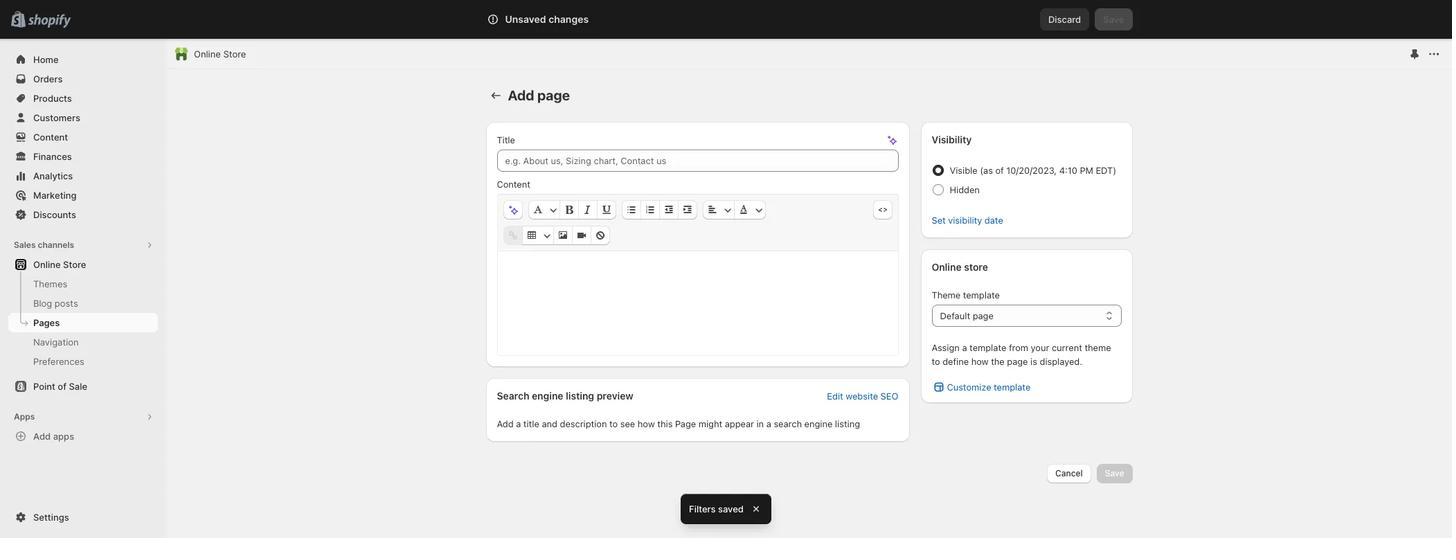 Task type: vqa. For each thing, say whether or not it's contained in the screenshot.
leftmost Store
yes



Task type: locate. For each thing, give the bounding box(es) containing it.
discard
[[1049, 14, 1081, 25]]

online store right online store icon
[[194, 48, 246, 60]]

of
[[58, 381, 66, 392]]

customers
[[33, 112, 80, 123]]

navigation
[[33, 337, 79, 348]]

content
[[33, 132, 68, 143]]

products link
[[8, 89, 158, 108]]

1 vertical spatial online store link
[[8, 255, 158, 274]]

save
[[1104, 14, 1125, 25]]

online
[[194, 48, 221, 60], [33, 259, 61, 270]]

online store link down channels
[[8, 255, 158, 274]]

analytics link
[[8, 166, 158, 186]]

filters saved
[[689, 504, 744, 515]]

apps
[[14, 411, 35, 422]]

marketing link
[[8, 186, 158, 205]]

unsaved changes
[[505, 13, 589, 25]]

discounts link
[[8, 205, 158, 224]]

store right online store icon
[[223, 48, 246, 60]]

preferences link
[[8, 352, 158, 371]]

add apps
[[33, 431, 74, 442]]

1 vertical spatial online store
[[33, 259, 86, 270]]

online right online store icon
[[194, 48, 221, 60]]

1 horizontal spatial online
[[194, 48, 221, 60]]

content link
[[8, 127, 158, 147]]

1 horizontal spatial store
[[223, 48, 246, 60]]

point of sale link
[[8, 377, 158, 396]]

0 horizontal spatial online store link
[[8, 255, 158, 274]]

channels
[[38, 240, 74, 250]]

online store down channels
[[33, 259, 86, 270]]

store
[[223, 48, 246, 60], [63, 259, 86, 270]]

add apps button
[[8, 427, 158, 446]]

online store link right online store icon
[[194, 47, 246, 61]]

0 vertical spatial online store
[[194, 48, 246, 60]]

point
[[33, 381, 55, 392]]

0 horizontal spatial store
[[63, 259, 86, 270]]

discounts
[[33, 209, 76, 220]]

home link
[[8, 50, 158, 69]]

store up themes link
[[63, 259, 86, 270]]

point of sale button
[[0, 377, 166, 396]]

1 vertical spatial store
[[63, 259, 86, 270]]

0 vertical spatial online store link
[[194, 47, 246, 61]]

online store
[[194, 48, 246, 60], [33, 259, 86, 270]]

1 vertical spatial online
[[33, 259, 61, 270]]

save button
[[1095, 8, 1133, 30]]

search
[[543, 14, 573, 25]]

online store link
[[194, 47, 246, 61], [8, 255, 158, 274]]

shopify image
[[28, 14, 71, 28]]

search button
[[520, 8, 922, 30]]

0 vertical spatial online
[[194, 48, 221, 60]]

0 vertical spatial store
[[223, 48, 246, 60]]

posts
[[55, 298, 78, 309]]

online up themes
[[33, 259, 61, 270]]



Task type: describe. For each thing, give the bounding box(es) containing it.
navigation link
[[8, 332, 158, 352]]

marketing
[[33, 190, 77, 201]]

products
[[33, 93, 72, 104]]

finances
[[33, 151, 72, 162]]

settings link
[[8, 508, 158, 527]]

filters
[[689, 504, 716, 515]]

analytics
[[33, 170, 73, 181]]

changes
[[549, 13, 589, 25]]

blog posts
[[33, 298, 78, 309]]

orders
[[33, 73, 63, 85]]

pages
[[33, 317, 60, 328]]

unsaved
[[505, 13, 546, 25]]

add
[[33, 431, 51, 442]]

themes
[[33, 278, 67, 290]]

1 horizontal spatial online store
[[194, 48, 246, 60]]

saved
[[718, 504, 744, 515]]

preferences
[[33, 356, 84, 367]]

home
[[33, 54, 59, 65]]

orders link
[[8, 69, 158, 89]]

finances link
[[8, 147, 158, 166]]

blog
[[33, 298, 52, 309]]

online store image
[[175, 47, 188, 61]]

0 horizontal spatial online
[[33, 259, 61, 270]]

point of sale
[[33, 381, 87, 392]]

sales channels button
[[8, 236, 158, 255]]

themes link
[[8, 274, 158, 294]]

apps
[[53, 431, 74, 442]]

sale
[[69, 381, 87, 392]]

apps button
[[8, 407, 158, 427]]

discard button
[[1040, 8, 1090, 30]]

0 horizontal spatial online store
[[33, 259, 86, 270]]

1 horizontal spatial online store link
[[194, 47, 246, 61]]

sales channels
[[14, 240, 74, 250]]

sales
[[14, 240, 36, 250]]

settings
[[33, 512, 69, 523]]

pages link
[[8, 313, 158, 332]]

blog posts link
[[8, 294, 158, 313]]

customers link
[[8, 108, 158, 127]]



